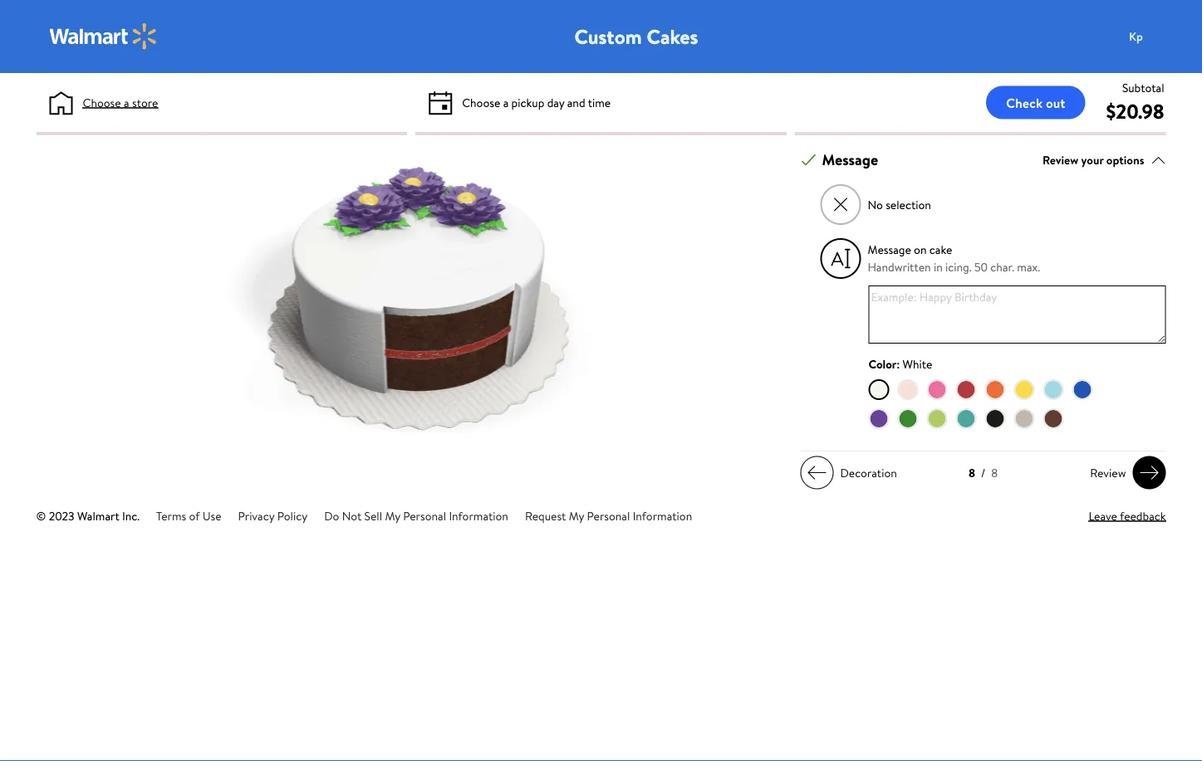 Task type: locate. For each thing, give the bounding box(es) containing it.
choose a pickup day and time
[[462, 94, 611, 111]]

1 choose from the left
[[83, 94, 121, 111]]

terms of use
[[156, 508, 221, 524]]

personal
[[403, 508, 446, 524], [587, 508, 630, 524]]

icon for continue arrow image up the feedback
[[1140, 463, 1160, 483]]

1 icon for continue arrow image from the left
[[807, 463, 827, 483]]

your
[[1082, 152, 1104, 168]]

8 right /
[[992, 465, 998, 482]]

8
[[969, 465, 975, 482], [992, 465, 998, 482]]

subtotal $20.98
[[1106, 79, 1165, 125]]

personal right "sell"
[[403, 508, 446, 524]]

selection
[[886, 197, 931, 213]]

handwritten
[[868, 259, 931, 276]]

a left store
[[124, 94, 129, 111]]

0 horizontal spatial icon for continue arrow image
[[807, 463, 827, 483]]

1 horizontal spatial a
[[503, 94, 509, 111]]

do not sell my personal information
[[324, 508, 508, 524]]

icon for continue arrow image left decoration at the right bottom
[[807, 463, 827, 483]]

50
[[975, 259, 988, 276]]

message inside message on cake handwritten in icing. 50 char. max.
[[868, 242, 911, 258]]

1 8 from the left
[[969, 465, 975, 482]]

1 a from the left
[[124, 94, 129, 111]]

0 vertical spatial review
[[1043, 152, 1079, 168]]

1 vertical spatial review
[[1090, 465, 1126, 481]]

icing.
[[946, 259, 972, 276]]

on
[[914, 242, 927, 258]]

0 horizontal spatial personal
[[403, 508, 446, 524]]

a left pickup on the top left of page
[[503, 94, 509, 111]]

2 a from the left
[[503, 94, 509, 111]]

0 horizontal spatial information
[[449, 508, 508, 524]]

8 left /
[[969, 465, 975, 482]]

0 vertical spatial message
[[822, 150, 878, 170]]

choose inside choose a store link
[[83, 94, 121, 111]]

review left your
[[1043, 152, 1079, 168]]

2 information from the left
[[633, 508, 692, 524]]

review your options
[[1043, 152, 1145, 168]]

white
[[903, 356, 933, 372]]

0 horizontal spatial 8
[[969, 465, 975, 482]]

choose
[[83, 94, 121, 111], [462, 94, 501, 111]]

subtotal
[[1123, 79, 1165, 96]]

message up handwritten
[[868, 242, 911, 258]]

2 choose from the left
[[462, 94, 501, 111]]

leave
[[1089, 508, 1118, 524]]

1 horizontal spatial personal
[[587, 508, 630, 524]]

up arrow image
[[1151, 153, 1166, 168]]

1 horizontal spatial icon for continue arrow image
[[1140, 463, 1160, 483]]

and
[[567, 94, 585, 111]]

icon for continue arrow image inside review link
[[1140, 463, 1160, 483]]

2023
[[49, 508, 74, 524]]

:
[[897, 356, 900, 372]]

my
[[385, 508, 400, 524], [569, 508, 584, 524]]

choose left store
[[83, 94, 121, 111]]

information
[[449, 508, 508, 524], [633, 508, 692, 524]]

1 horizontal spatial information
[[633, 508, 692, 524]]

1 horizontal spatial 8
[[992, 465, 998, 482]]

check out
[[1006, 93, 1066, 112]]

1 horizontal spatial my
[[569, 508, 584, 524]]

0 horizontal spatial my
[[385, 508, 400, 524]]

0 horizontal spatial a
[[124, 94, 129, 111]]

color
[[869, 356, 897, 372]]

2 8 from the left
[[992, 465, 998, 482]]

terms
[[156, 508, 186, 524]]

my right request
[[569, 508, 584, 524]]

review
[[1043, 152, 1079, 168], [1090, 465, 1126, 481]]

privacy policy
[[238, 508, 308, 524]]

choose a store
[[83, 94, 158, 111]]

2 icon for continue arrow image from the left
[[1140, 463, 1160, 483]]

no
[[868, 197, 883, 213]]

message right ok image
[[822, 150, 878, 170]]

day
[[547, 94, 565, 111]]

choose left pickup on the top left of page
[[462, 94, 501, 111]]

1 my from the left
[[385, 508, 400, 524]]

privacy
[[238, 508, 275, 524]]

custom
[[575, 22, 642, 50]]

review your options element
[[1043, 151, 1145, 169]]

review up leave
[[1090, 465, 1126, 481]]

a for store
[[124, 94, 129, 111]]

personal right request
[[587, 508, 630, 524]]

1 information from the left
[[449, 508, 508, 524]]

do
[[324, 508, 339, 524]]

remove image
[[832, 196, 850, 214]]

icon for continue arrow image
[[807, 463, 827, 483], [1140, 463, 1160, 483]]

message
[[822, 150, 878, 170], [868, 242, 911, 258]]

1 horizontal spatial choose
[[462, 94, 501, 111]]

1 vertical spatial message
[[868, 242, 911, 258]]

0 horizontal spatial review
[[1043, 152, 1079, 168]]

my right "sell"
[[385, 508, 400, 524]]

0 horizontal spatial choose
[[83, 94, 121, 111]]

a
[[124, 94, 129, 111], [503, 94, 509, 111]]

1 horizontal spatial review
[[1090, 465, 1126, 481]]

a for pickup
[[503, 94, 509, 111]]

in
[[934, 259, 943, 276]]



Task type: vqa. For each thing, say whether or not it's contained in the screenshot.
'Falling'
no



Task type: describe. For each thing, give the bounding box(es) containing it.
privacy policy link
[[238, 508, 308, 524]]

kp button
[[1120, 20, 1186, 53]]

2 my from the left
[[569, 508, 584, 524]]

sell
[[364, 508, 382, 524]]

8 / 8
[[969, 465, 998, 482]]

ok image
[[801, 153, 816, 168]]

review for review your options
[[1043, 152, 1079, 168]]

leave feedback button
[[1089, 508, 1166, 525]]

char.
[[991, 259, 1015, 276]]

feedback
[[1120, 508, 1166, 524]]

store
[[132, 94, 158, 111]]

decoration
[[841, 465, 897, 481]]

use
[[203, 508, 221, 524]]

review link
[[1084, 457, 1166, 490]]

icon for continue arrow image inside decoration link
[[807, 463, 827, 483]]

1 personal from the left
[[403, 508, 446, 524]]

custom cakes
[[575, 22, 698, 50]]

choose a store link
[[83, 94, 158, 111]]

of
[[189, 508, 200, 524]]

no selection
[[868, 197, 931, 213]]

©
[[36, 508, 46, 524]]

max.
[[1017, 259, 1040, 276]]

choose for choose a store
[[83, 94, 121, 111]]

check out button
[[986, 86, 1086, 119]]

request my personal information
[[525, 508, 692, 524]]

$20.98
[[1106, 97, 1165, 125]]

Example: Happy Birthday text field
[[869, 286, 1166, 344]]

policy
[[277, 508, 308, 524]]

pickup
[[512, 94, 545, 111]]

request my personal information link
[[525, 508, 692, 524]]

back to walmart.com image
[[49, 23, 157, 50]]

time
[[588, 94, 611, 111]]

/
[[981, 465, 986, 482]]

not
[[342, 508, 362, 524]]

leave feedback
[[1089, 508, 1166, 524]]

decoration link
[[801, 457, 904, 490]]

choose for choose a pickup day and time
[[462, 94, 501, 111]]

message for message
[[822, 150, 878, 170]]

options
[[1107, 152, 1145, 168]]

2 personal from the left
[[587, 508, 630, 524]]

out
[[1046, 93, 1066, 112]]

inc.
[[122, 508, 140, 524]]

message on cake handwritten in icing. 50 char. max.
[[868, 242, 1040, 276]]

review for review
[[1090, 465, 1126, 481]]

do not sell my personal information link
[[324, 508, 508, 524]]

check
[[1006, 93, 1043, 112]]

© 2023 walmart inc.
[[36, 508, 140, 524]]

color : white
[[869, 356, 933, 372]]

review your options link
[[1043, 149, 1166, 171]]

kp
[[1129, 28, 1143, 44]]

terms of use link
[[156, 508, 221, 524]]

request
[[525, 508, 566, 524]]

cake
[[930, 242, 952, 258]]

cakes
[[647, 22, 698, 50]]

walmart
[[77, 508, 119, 524]]

message for message on cake handwritten in icing. 50 char. max.
[[868, 242, 911, 258]]



